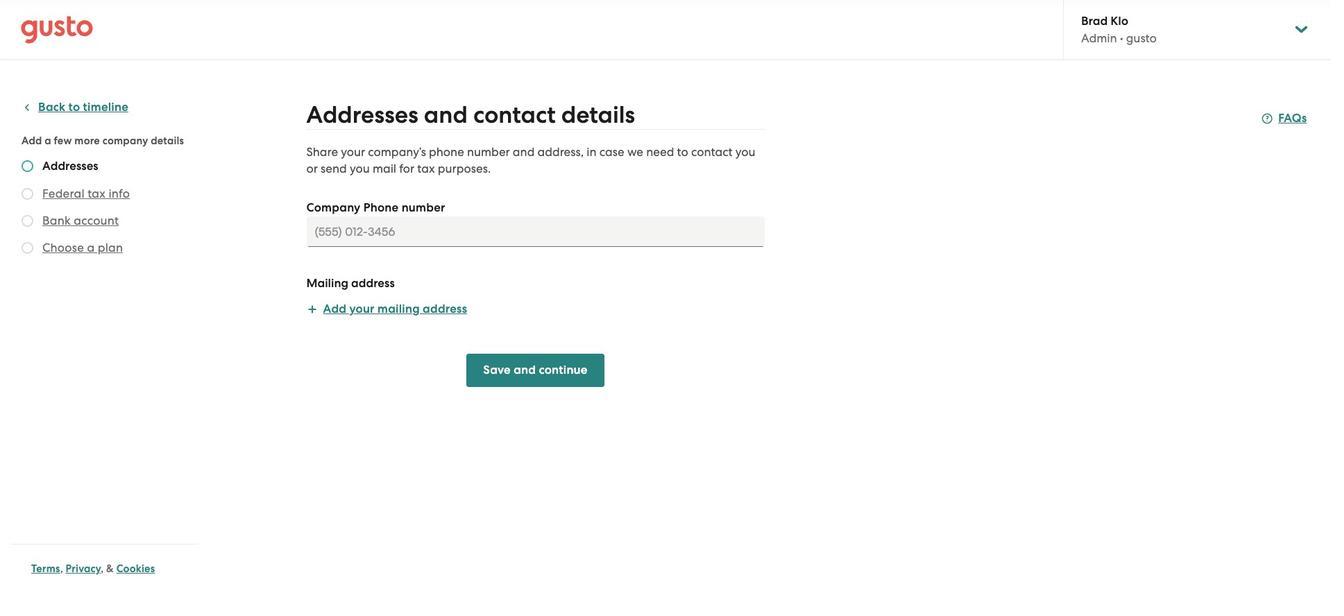 Task type: vqa. For each thing, say whether or not it's contained in the screenshot.
•
yes



Task type: describe. For each thing, give the bounding box(es) containing it.
2 check image from the top
[[22, 188, 33, 200]]

&
[[106, 563, 114, 576]]

terms
[[31, 563, 60, 576]]

federal tax info
[[42, 187, 130, 201]]

info
[[109, 187, 130, 201]]

add your mailing address
[[323, 302, 467, 317]]

need
[[646, 145, 674, 159]]

share
[[307, 145, 338, 159]]

check image for bank
[[22, 215, 33, 227]]

continue
[[539, 363, 588, 378]]

add for add a few more company details
[[22, 135, 42, 147]]

and for save
[[514, 363, 536, 378]]

0 horizontal spatial details
[[151, 135, 184, 147]]

0 horizontal spatial contact
[[473, 101, 556, 129]]

federal tax info button
[[42, 185, 130, 202]]

•
[[1120, 31, 1124, 45]]

we
[[628, 145, 644, 159]]

2 , from the left
[[101, 563, 104, 576]]

addresses list
[[22, 159, 192, 259]]

a for add
[[45, 135, 51, 147]]

mail
[[373, 162, 396, 176]]

case
[[600, 145, 625, 159]]

1 , from the left
[[60, 563, 63, 576]]

choose
[[42, 241, 84, 255]]

brad
[[1082, 14, 1108, 28]]

tax inside button
[[88, 187, 106, 201]]

plan
[[98, 241, 123, 255]]

home image
[[21, 16, 93, 43]]

addresses for addresses and contact details
[[307, 101, 418, 129]]

company phone number
[[307, 201, 445, 215]]

save and continue
[[483, 363, 588, 378]]

1 horizontal spatial address
[[423, 302, 467, 317]]

and for addresses
[[424, 101, 468, 129]]

addresses for addresses
[[42, 159, 98, 174]]

mailing
[[378, 302, 420, 317]]

company's
[[368, 145, 426, 159]]

few
[[54, 135, 72, 147]]

0 vertical spatial details
[[562, 101, 635, 129]]

account
[[74, 214, 119, 228]]

address,
[[538, 145, 584, 159]]

1 check image from the top
[[22, 160, 33, 172]]

check image for choose
[[22, 242, 33, 254]]

0 vertical spatial address
[[351, 276, 395, 291]]

faqs button
[[1262, 110, 1307, 127]]

number inside share your company's phone number and address, in case we need to contact you or send you mail for tax purposes.
[[467, 145, 510, 159]]

terms , privacy , & cookies
[[31, 563, 155, 576]]

privacy link
[[66, 563, 101, 576]]

privacy
[[66, 563, 101, 576]]

cookies
[[116, 563, 155, 576]]

add a few more company details
[[22, 135, 184, 147]]

save
[[483, 363, 511, 378]]



Task type: locate. For each thing, give the bounding box(es) containing it.
0 vertical spatial your
[[341, 145, 365, 159]]

a for choose
[[87, 241, 95, 255]]

2 vertical spatial and
[[514, 363, 536, 378]]

addresses down few
[[42, 159, 98, 174]]

0 horizontal spatial you
[[350, 162, 370, 176]]

company
[[307, 201, 361, 215]]

and left address, at the left top of the page
[[513, 145, 535, 159]]

1 vertical spatial addresses
[[42, 159, 98, 174]]

your down mailing address
[[350, 302, 375, 317]]

your for share
[[341, 145, 365, 159]]

check image left bank on the left top of page
[[22, 215, 33, 227]]

number right the phone
[[402, 201, 445, 215]]

and up phone
[[424, 101, 468, 129]]

1 vertical spatial details
[[151, 135, 184, 147]]

details
[[562, 101, 635, 129], [151, 135, 184, 147]]

1 horizontal spatial details
[[562, 101, 635, 129]]

1 vertical spatial a
[[87, 241, 95, 255]]

addresses up the company's
[[307, 101, 418, 129]]

check image left choose
[[22, 242, 33, 254]]

phone
[[429, 145, 464, 159]]

phone
[[364, 201, 399, 215]]

in
[[587, 145, 597, 159]]

mailing address
[[307, 276, 395, 291]]

0 vertical spatial add
[[22, 135, 42, 147]]

0 vertical spatial number
[[467, 145, 510, 159]]

0 horizontal spatial to
[[68, 100, 80, 115]]

0 vertical spatial tax
[[417, 162, 435, 176]]

1 horizontal spatial addresses
[[307, 101, 418, 129]]

1 check image from the top
[[22, 215, 33, 227]]

contact up share your company's phone number and address, in case we need to contact you or send you mail for tax purposes.
[[473, 101, 556, 129]]

number up purposes.
[[467, 145, 510, 159]]

a
[[45, 135, 51, 147], [87, 241, 95, 255]]

add
[[22, 135, 42, 147], [323, 302, 347, 317]]

cookies button
[[116, 561, 155, 578]]

add for add your mailing address
[[323, 302, 347, 317]]

0 horizontal spatial a
[[45, 135, 51, 147]]

0 vertical spatial to
[[68, 100, 80, 115]]

to inside share your company's phone number and address, in case we need to contact you or send you mail for tax purposes.
[[677, 145, 689, 159]]

tax
[[417, 162, 435, 176], [88, 187, 106, 201]]

0 horizontal spatial number
[[402, 201, 445, 215]]

1 vertical spatial tax
[[88, 187, 106, 201]]

more
[[75, 135, 100, 147]]

tax right for
[[417, 162, 435, 176]]

tax left info
[[88, 187, 106, 201]]

0 vertical spatial check image
[[22, 160, 33, 172]]

terms link
[[31, 563, 60, 576]]

1 vertical spatial you
[[350, 162, 370, 176]]

your up send
[[341, 145, 365, 159]]

bank account button
[[42, 212, 119, 229]]

bank
[[42, 214, 71, 228]]

0 vertical spatial check image
[[22, 215, 33, 227]]

faqs
[[1279, 111, 1307, 126]]

back to timeline
[[38, 100, 128, 115]]

0 vertical spatial a
[[45, 135, 51, 147]]

check image
[[22, 215, 33, 227], [22, 242, 33, 254]]

and inside share your company's phone number and address, in case we need to contact you or send you mail for tax purposes.
[[513, 145, 535, 159]]

1 vertical spatial add
[[323, 302, 347, 317]]

purposes.
[[438, 162, 491, 176]]

your inside share your company's phone number and address, in case we need to contact you or send you mail for tax purposes.
[[341, 145, 365, 159]]

, left &
[[101, 563, 104, 576]]

1 horizontal spatial ,
[[101, 563, 104, 576]]

details up in
[[562, 101, 635, 129]]

1 vertical spatial address
[[423, 302, 467, 317]]

company
[[103, 135, 148, 147]]

or
[[307, 162, 318, 176]]

0 vertical spatial contact
[[473, 101, 556, 129]]

klo
[[1111, 14, 1129, 28]]

contact right need
[[691, 145, 733, 159]]

add left few
[[22, 135, 42, 147]]

save and continue button
[[467, 354, 604, 387]]

back
[[38, 100, 65, 115]]

mailing
[[307, 276, 349, 291]]

to
[[68, 100, 80, 115], [677, 145, 689, 159]]

0 horizontal spatial addresses
[[42, 159, 98, 174]]

1 vertical spatial contact
[[691, 145, 733, 159]]

addresses and contact details
[[307, 101, 635, 129]]

federal
[[42, 187, 85, 201]]

addresses
[[307, 101, 418, 129], [42, 159, 98, 174]]

address up add your mailing address
[[351, 276, 395, 291]]

tax inside share your company's phone number and address, in case we need to contact you or send you mail for tax purposes.
[[417, 162, 435, 176]]

address right mailing
[[423, 302, 467, 317]]

details right company
[[151, 135, 184, 147]]

contact inside share your company's phone number and address, in case we need to contact you or send you mail for tax purposes.
[[691, 145, 733, 159]]

1 vertical spatial your
[[350, 302, 375, 317]]

you
[[736, 145, 756, 159], [350, 162, 370, 176]]

gusto
[[1127, 31, 1157, 45]]

,
[[60, 563, 63, 576], [101, 563, 104, 576]]

2 check image from the top
[[22, 242, 33, 254]]

choose a plan
[[42, 241, 123, 255]]

and
[[424, 101, 468, 129], [513, 145, 535, 159], [514, 363, 536, 378]]

1 horizontal spatial add
[[323, 302, 347, 317]]

send
[[321, 162, 347, 176]]

1 vertical spatial to
[[677, 145, 689, 159]]

share your company's phone number and address, in case we need to contact you or send you mail for tax purposes.
[[307, 145, 756, 176]]

1 vertical spatial and
[[513, 145, 535, 159]]

to right the back
[[68, 100, 80, 115]]

to inside back to timeline 'button'
[[68, 100, 80, 115]]

number
[[467, 145, 510, 159], [402, 201, 445, 215]]

your
[[341, 145, 365, 159], [350, 302, 375, 317]]

choose a plan button
[[42, 240, 123, 256]]

0 horizontal spatial add
[[22, 135, 42, 147]]

back to timeline button
[[22, 99, 128, 116]]

timeline
[[83, 100, 128, 115]]

your for add
[[350, 302, 375, 317]]

addresses inside list
[[42, 159, 98, 174]]

0 vertical spatial you
[[736, 145, 756, 159]]

1 vertical spatial number
[[402, 201, 445, 215]]

1 horizontal spatial a
[[87, 241, 95, 255]]

a inside button
[[87, 241, 95, 255]]

0 horizontal spatial tax
[[88, 187, 106, 201]]

Company Phone number telephone field
[[307, 217, 765, 247]]

1 horizontal spatial to
[[677, 145, 689, 159]]

add down mailing
[[323, 302, 347, 317]]

1 horizontal spatial tax
[[417, 162, 435, 176]]

1 horizontal spatial number
[[467, 145, 510, 159]]

a left plan
[[87, 241, 95, 255]]

1 vertical spatial check image
[[22, 242, 33, 254]]

address
[[351, 276, 395, 291], [423, 302, 467, 317]]

1 horizontal spatial you
[[736, 145, 756, 159]]

0 vertical spatial addresses
[[307, 101, 418, 129]]

0 horizontal spatial ,
[[60, 563, 63, 576]]

bank account
[[42, 214, 119, 228]]

0 vertical spatial and
[[424, 101, 468, 129]]

and inside button
[[514, 363, 536, 378]]

1 horizontal spatial contact
[[691, 145, 733, 159]]

and right save
[[514, 363, 536, 378]]

contact
[[473, 101, 556, 129], [691, 145, 733, 159]]

admin
[[1082, 31, 1117, 45]]

, left privacy
[[60, 563, 63, 576]]

a left few
[[45, 135, 51, 147]]

for
[[399, 162, 415, 176]]

0 horizontal spatial address
[[351, 276, 395, 291]]

check image
[[22, 160, 33, 172], [22, 188, 33, 200]]

to right need
[[677, 145, 689, 159]]

brad klo admin • gusto
[[1082, 14, 1157, 45]]

1 vertical spatial check image
[[22, 188, 33, 200]]



